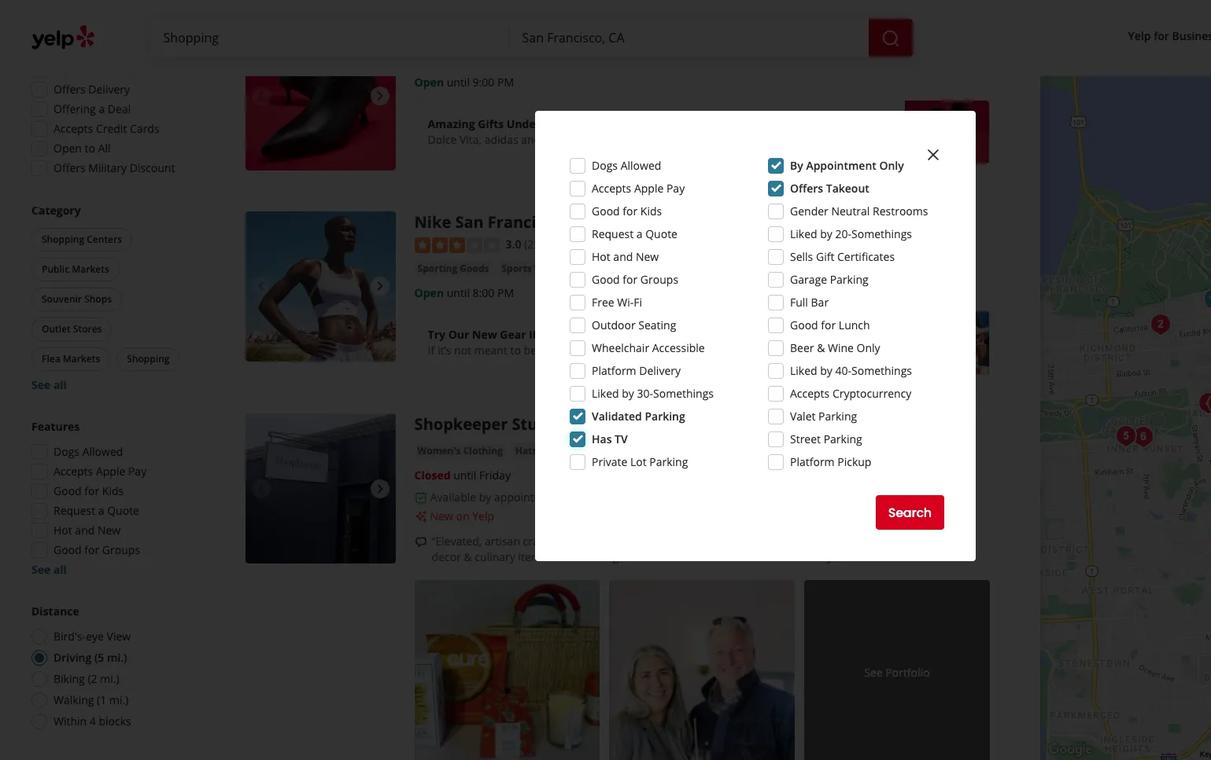 Task type: describe. For each thing, give the bounding box(es) containing it.
markets for public markets
[[72, 263, 109, 276]]

0 vertical spatial only
[[879, 158, 904, 173]]

offers for offers delivery
[[54, 82, 86, 97]]

view
[[107, 630, 131, 644]]

hot inside group
[[54, 523, 72, 538]]

"elevated, artisan crafted goods made locally and worldwide. curated jewelry, accessories, apparel, home decor & culinary items and custom gift baskets for all occasions. wine country…"
[[432, 535, 970, 565]]

goods
[[460, 262, 489, 276]]

"elevated,
[[432, 535, 482, 550]]

closed
[[414, 469, 451, 483]]

1 horizontal spatial more
[[848, 550, 877, 565]]

shoe stores for sports wear
[[571, 262, 626, 276]]

stores for sunglasses
[[574, 51, 603, 65]]

parking for validated parking
[[645, 409, 685, 424]]

shoe stores button for sunglasses
[[545, 51, 607, 66]]

home
[[940, 535, 970, 550]]

accepts apple pay inside group
[[54, 464, 147, 479]]

accepts down spade
[[592, 181, 631, 196]]

if
[[428, 343, 435, 358]]

slideshow element for nike
[[246, 212, 395, 362]]

search
[[888, 504, 932, 522]]

see portfolio
[[864, 666, 930, 681]]

accepts down the features
[[54, 464, 93, 479]]

shoe stores button for sports wear
[[568, 262, 630, 277]]

good for lunch
[[790, 318, 870, 333]]

somethings for 30-
[[653, 386, 714, 401]]

adidas
[[484, 133, 518, 147]]

good for kids inside search dialog
[[592, 204, 662, 219]]

deal
[[108, 102, 131, 116]]

new inside try our new gear irl if it's not meant to be, return it within 60 days. read more
[[472, 328, 497, 343]]

validated
[[592, 409, 642, 424]]

shopping button
[[117, 348, 180, 371]]

see all button for features
[[31, 563, 67, 578]]

until for nike
[[447, 286, 470, 301]]

parking for street parking
[[824, 432, 862, 447]]

wi-
[[617, 295, 634, 310]]

& inside "elevated, artisan crafted goods made locally and worldwide. curated jewelry, accessories, apparel, home decor & culinary items and custom gift baskets for all occasions. wine country…"
[[464, 550, 472, 565]]

stores for sports wear
[[597, 262, 626, 276]]

group containing suggested
[[27, 37, 195, 181]]

souvenir
[[42, 293, 82, 306]]

new inside amazing gifts under $50 dolce vita, adidas and kate spade new york.
[[604, 133, 627, 147]]

open until 8:00 pm
[[414, 286, 514, 301]]

it
[[578, 343, 584, 358]]

0 vertical spatial to
[[85, 141, 95, 156]]

for inside "elevated, artisan crafted goods made locally and worldwide. curated jewelry, accessories, apparel, home decor & culinary items and custom gift baskets for all occasions. wine country…"
[[674, 550, 689, 565]]

2 vertical spatial see
[[864, 666, 883, 681]]

san
[[455, 212, 484, 233]]

studio
[[512, 414, 562, 435]]

5:05
[[111, 62, 133, 77]]

open for open to all
[[54, 141, 82, 156]]

decor
[[432, 550, 461, 565]]

dogs inside group
[[54, 445, 79, 460]]

available by appointment
[[430, 491, 561, 506]]

return
[[542, 343, 575, 358]]

beer & wine only
[[790, 341, 880, 356]]

slideshow element for nordstrom
[[246, 21, 395, 171]]

accepts credit cards
[[54, 121, 159, 136]]

1 vertical spatial apple
[[96, 464, 125, 479]]

sports wear button
[[498, 262, 562, 277]]

pm for nike
[[497, 286, 514, 301]]

francisco
[[488, 212, 562, 233]]

1 vertical spatial good for kids
[[54, 484, 124, 499]]

see for category
[[31, 378, 51, 393]]

distance
[[31, 604, 79, 619]]

outlet stores
[[42, 323, 102, 336]]

for inside button
[[1154, 29, 1169, 44]]

irl
[[529, 328, 546, 343]]

nordstrom rack - daly city
[[414, 21, 626, 42]]

seating
[[638, 318, 676, 333]]

apple inside search dialog
[[634, 181, 664, 196]]

group containing features
[[27, 419, 195, 578]]

1 vertical spatial pay
[[128, 464, 147, 479]]

nordstrom rack - daly city image
[[246, 21, 395, 171]]

8:00
[[473, 286, 494, 301]]

next image
[[370, 86, 389, 105]]

women's clothing button
[[414, 444, 506, 460]]

0 vertical spatial a
[[99, 102, 105, 116]]

1 vertical spatial request a quote
[[54, 504, 139, 519]]

and inside amazing gifts under $50 dolce vita, adidas and kate spade new york.
[[521, 133, 541, 147]]

custom
[[572, 550, 610, 565]]

(5
[[94, 651, 104, 666]]

rack
[[505, 21, 543, 42]]

16 speech v2 image
[[414, 537, 427, 549]]

next image for nike san francisco
[[370, 277, 389, 296]]

new on yelp
[[430, 509, 494, 524]]

city
[[595, 21, 626, 42]]

new inside group
[[98, 523, 121, 538]]

slideshow element for shopkeeper
[[246, 414, 395, 564]]

flea
[[42, 353, 60, 366]]

clothing
[[463, 445, 503, 458]]

dogs allowed inside group
[[54, 445, 123, 460]]

good down the features
[[54, 484, 82, 499]]

mi.) for walking (1 mi.)
[[109, 693, 128, 708]]

dolce
[[428, 133, 457, 147]]

shoe stores for sunglasses
[[548, 51, 603, 65]]

valet parking
[[790, 409, 857, 424]]

by for 30-
[[622, 386, 634, 401]]

wheelchair
[[592, 341, 649, 356]]

dogs inside search dialog
[[592, 158, 618, 173]]

see all button for category
[[31, 378, 67, 393]]

beer
[[790, 341, 814, 356]]

my favorite image
[[1128, 422, 1159, 453]]

sunglasses
[[485, 51, 536, 65]]

souvenir shops button
[[31, 288, 122, 312]]

parking for garage parking
[[830, 272, 869, 287]]

pm for nordstrom
[[497, 75, 514, 90]]

discount
[[130, 161, 175, 175]]

street
[[790, 432, 821, 447]]

quote inside group
[[107, 504, 139, 519]]

offers military discount
[[54, 161, 175, 175]]

curated
[[745, 535, 786, 550]]

accepts apple pay inside search dialog
[[592, 181, 685, 196]]

button down image
[[1199, 284, 1211, 316]]

see for features
[[31, 563, 51, 578]]

open for open now 5:05 pm
[[54, 62, 82, 77]]

sells gift certificates
[[790, 249, 895, 264]]

a inside dialog
[[636, 227, 643, 242]]

yelp inside button
[[1128, 29, 1151, 44]]

1 vertical spatial hot and new
[[54, 523, 121, 538]]

gifts
[[478, 117, 504, 132]]

$50
[[544, 117, 562, 132]]

artisan
[[485, 535, 520, 550]]

by for 20-
[[820, 227, 832, 242]]

private lot parking
[[592, 455, 688, 470]]

wine inside search dialog
[[828, 341, 854, 356]]

accessories for the leftmost accessories link
[[418, 51, 472, 65]]

centers
[[87, 233, 122, 246]]

wine inside "elevated, artisan crafted goods made locally and worldwide. curated jewelry, accessories, apparel, home decor & culinary items and custom gift baskets for all occasions. wine country…"
[[762, 550, 788, 565]]

not
[[454, 343, 471, 358]]

liked for liked by 40-somethings
[[790, 364, 817, 378]]

accessories,
[[831, 535, 893, 550]]

gender
[[790, 204, 828, 219]]

1 vertical spatial only
[[857, 341, 880, 356]]

wear
[[534, 262, 559, 276]]

jewelry,
[[789, 535, 829, 550]]

platform for platform delivery
[[592, 364, 636, 378]]

flea markets
[[42, 353, 100, 366]]

offers for offers military discount
[[54, 161, 86, 175]]

google image
[[1044, 740, 1096, 761]]

delivery for offers delivery
[[88, 82, 130, 97]]

try
[[428, 328, 445, 343]]

liked by 40-somethings
[[790, 364, 912, 378]]

women's clothing link
[[414, 444, 506, 460]]

gear
[[500, 328, 526, 343]]

dogs allowed inside search dialog
[[592, 158, 661, 173]]

somethings for 40-
[[851, 364, 912, 378]]

garage
[[790, 272, 827, 287]]

outlet
[[42, 323, 71, 336]]

public markets button
[[31, 258, 119, 282]]

parking right lot
[[649, 455, 688, 470]]

4
[[90, 714, 96, 729]]

(2
[[88, 672, 97, 687]]

souvenir shops
[[42, 293, 112, 306]]



Task type: locate. For each thing, give the bounding box(es) containing it.
liked down beer
[[790, 364, 817, 378]]

pm right 8:00
[[497, 286, 514, 301]]

previous image
[[252, 86, 271, 105]]

liked up sells
[[790, 227, 817, 242]]

by left 40-
[[820, 364, 832, 378]]

delivery
[[88, 82, 130, 97], [639, 364, 681, 378]]

0 vertical spatial until
[[447, 75, 470, 90]]

search button
[[876, 496, 944, 530]]

previous image for shopkeeper studio
[[252, 480, 271, 499]]

locally
[[629, 535, 661, 550]]

appointment
[[806, 158, 876, 173]]

daly
[[556, 21, 591, 42]]

private
[[592, 455, 627, 470]]

shopping inside button
[[42, 233, 84, 246]]

parking down liked by 30-somethings
[[645, 409, 685, 424]]

1 vertical spatial until
[[447, 286, 470, 301]]

1 vertical spatial good for groups
[[54, 543, 140, 558]]

women's clothing
[[418, 445, 503, 458]]

groups inside search dialog
[[640, 272, 678, 287]]

1 vertical spatial groups
[[102, 543, 140, 558]]

0 vertical spatial quote
[[645, 227, 677, 242]]

until for shopkeeper
[[453, 469, 476, 483]]

category
[[31, 203, 81, 218]]

pickup
[[837, 455, 871, 470]]

all inside "elevated, artisan crafted goods made locally and worldwide. curated jewelry, accessories, apparel, home decor & culinary items and custom gift baskets for all occasions. wine country…"
[[692, 550, 704, 565]]

walking
[[54, 693, 94, 708]]

stores inside button
[[73, 323, 102, 336]]

takeout
[[826, 181, 869, 196]]

sports
[[502, 262, 532, 276]]

shoe stores link for sports wear
[[568, 262, 630, 277]]

shoe stores button down "daly"
[[545, 51, 607, 66]]

1 vertical spatial shoe
[[571, 262, 594, 276]]

offering a deal
[[54, 102, 131, 116]]

0 vertical spatial see all button
[[31, 378, 67, 393]]

shopkeeper studio image
[[246, 414, 395, 564]]

sporting
[[418, 262, 457, 276]]

shopping inside button
[[127, 353, 170, 366]]

see down 'flea'
[[31, 378, 51, 393]]

sporting goods button
[[414, 262, 492, 277]]

1 vertical spatial see
[[31, 563, 51, 578]]

0 horizontal spatial shopping
[[42, 233, 84, 246]]

0 vertical spatial delivery
[[88, 82, 130, 97]]

liked by 20-somethings
[[790, 227, 912, 242]]

all up distance
[[53, 563, 67, 578]]

1 horizontal spatial shopping
[[127, 353, 170, 366]]

accessories left tv
[[550, 445, 604, 458]]

0 horizontal spatial yelp
[[472, 509, 494, 524]]

until for nordstrom
[[447, 75, 470, 90]]

san francisco mercantile image
[[1193, 388, 1211, 419]]

1 vertical spatial accessories
[[550, 445, 604, 458]]

kids inside search dialog
[[640, 204, 662, 219]]

now
[[85, 62, 108, 77]]

somethings for 20-
[[851, 227, 912, 242]]

0 horizontal spatial accessories
[[418, 51, 472, 65]]

by down friday
[[479, 491, 491, 506]]

1 horizontal spatial allowed
[[621, 158, 661, 173]]

wine down curated
[[762, 550, 788, 565]]

0 vertical spatial next image
[[370, 277, 389, 296]]

platform down within
[[592, 364, 636, 378]]

quote inside search dialog
[[645, 227, 677, 242]]

request inside search dialog
[[592, 227, 634, 242]]

0 vertical spatial platform
[[592, 364, 636, 378]]

only down lunch
[[857, 341, 880, 356]]

1 horizontal spatial dogs allowed
[[592, 158, 661, 173]]

all down 'flea'
[[53, 378, 67, 393]]

2 next image from the top
[[370, 480, 389, 499]]

military
[[88, 161, 127, 175]]

allowed inside group
[[82, 445, 123, 460]]

0 horizontal spatial pay
[[128, 464, 147, 479]]

pm right "9:00"
[[497, 75, 514, 90]]

see all down 'flea'
[[31, 378, 67, 393]]

1 see all button from the top
[[31, 378, 67, 393]]

shoe stores down "daly"
[[548, 51, 603, 65]]

by left 20-
[[820, 227, 832, 242]]

1 horizontal spatial hot
[[592, 249, 610, 264]]

platform
[[592, 364, 636, 378], [790, 455, 835, 470]]

kids inside group
[[102, 484, 124, 499]]

nike san francisco image
[[246, 212, 395, 362]]

0 vertical spatial see all
[[31, 378, 67, 393]]

gender neutral restrooms
[[790, 204, 928, 219]]

made
[[596, 535, 626, 550]]

0 vertical spatial shopping
[[42, 233, 84, 246]]

0 vertical spatial dogs
[[592, 158, 618, 173]]

search image
[[881, 29, 900, 48]]

parking up street parking on the right bottom of the page
[[818, 409, 857, 424]]

1 vertical spatial accessories link
[[546, 444, 607, 460]]

group
[[27, 37, 195, 181], [28, 203, 195, 393], [27, 419, 195, 578]]

& right beer
[[817, 341, 825, 356]]

parking for valet parking
[[818, 409, 857, 424]]

to left all
[[85, 141, 95, 156]]

by for appointment
[[479, 491, 491, 506]]

request inside group
[[54, 504, 95, 519]]

1 vertical spatial delivery
[[639, 364, 681, 378]]

good up free
[[592, 272, 620, 287]]

shoe stores link
[[545, 51, 607, 66], [568, 262, 630, 277]]

dogs
[[592, 158, 618, 173], [54, 445, 79, 460]]

next image left the 16 available by appointment v2 image
[[370, 480, 389, 499]]

sunglasses link
[[481, 51, 539, 66]]

until down women's clothing button
[[453, 469, 476, 483]]

0 horizontal spatial to
[[85, 141, 95, 156]]

& inside search dialog
[[817, 341, 825, 356]]

accessories button down nordstrom
[[414, 51, 475, 66]]

shoe stores up free
[[571, 262, 626, 276]]

certificates
[[837, 249, 895, 264]]

accessories button for the leftmost accessories link
[[414, 51, 475, 66]]

accepts apple pay down the features
[[54, 464, 147, 479]]

0 vertical spatial accepts apple pay
[[592, 181, 685, 196]]

outlet stores button
[[31, 318, 112, 342]]

delivery inside search dialog
[[639, 364, 681, 378]]

mi.) right (2
[[100, 672, 119, 687]]

driving
[[54, 651, 92, 666]]

1 horizontal spatial &
[[817, 341, 825, 356]]

1 vertical spatial quote
[[107, 504, 139, 519]]

1 vertical spatial allowed
[[82, 445, 123, 460]]

option group
[[27, 604, 195, 735]]

good for kids down the features
[[54, 484, 124, 499]]

see all button up distance
[[31, 563, 67, 578]]

0 horizontal spatial hot and new
[[54, 523, 121, 538]]

good for groups
[[592, 272, 678, 287], [54, 543, 140, 558]]

0 horizontal spatial good for kids
[[54, 484, 124, 499]]

parking up pickup
[[824, 432, 862, 447]]

close image
[[924, 145, 943, 164]]

3 slideshow element from the top
[[246, 414, 395, 564]]

liked for liked by 30-somethings
[[592, 386, 619, 401]]

good for groups up fi on the right top of the page
[[592, 272, 678, 287]]

goods
[[562, 535, 594, 550]]

by appointment only
[[790, 158, 904, 173]]

1 vertical spatial &
[[464, 550, 472, 565]]

1 horizontal spatial request
[[592, 227, 634, 242]]

mi.) for driving (5 mi.)
[[107, 651, 127, 666]]

option group containing distance
[[27, 604, 195, 735]]

and inside group
[[75, 523, 95, 538]]

open down the sporting
[[414, 286, 444, 301]]

0 vertical spatial accessories link
[[414, 51, 475, 66]]

0 vertical spatial mi.)
[[107, 651, 127, 666]]

until down sporting goods button
[[447, 286, 470, 301]]

1 horizontal spatial accessories
[[550, 445, 604, 458]]

search dialog
[[0, 0, 1211, 761]]

0 vertical spatial groups
[[640, 272, 678, 287]]

platform down street
[[790, 455, 835, 470]]

shopkeeper studio
[[414, 414, 562, 435]]

street parking
[[790, 432, 862, 447]]

yelp left busines
[[1128, 29, 1151, 44]]

2 vertical spatial somethings
[[653, 386, 714, 401]]

dogs down spade
[[592, 158, 618, 173]]

mi.) right (1
[[109, 693, 128, 708]]

amazing
[[428, 117, 475, 132]]

1 vertical spatial mi.)
[[100, 672, 119, 687]]

(1
[[97, 693, 106, 708]]

more inside try our new gear irl if it's not meant to be, return it within 60 days. read more
[[699, 343, 728, 358]]

accessories link down nordstrom
[[414, 51, 475, 66]]

2 see all from the top
[[31, 563, 67, 578]]

shopping for shopping
[[127, 353, 170, 366]]

full
[[790, 295, 808, 310]]

sporting goods
[[418, 262, 489, 276]]

until left "9:00"
[[447, 75, 470, 90]]

somethings up certificates
[[851, 227, 912, 242]]

accessories link left tv
[[546, 444, 607, 460]]

good for kids up union
[[592, 204, 662, 219]]

20-
[[835, 227, 851, 242]]

and
[[521, 133, 541, 147], [613, 249, 633, 264], [75, 523, 95, 538], [663, 535, 683, 550], [549, 550, 569, 565]]

0 vertical spatial allowed
[[621, 158, 661, 173]]

offers for offers takeout
[[790, 181, 823, 196]]

0 horizontal spatial apple
[[96, 464, 125, 479]]

shoe
[[548, 51, 571, 65], [571, 262, 594, 276]]

1 vertical spatial kids
[[102, 484, 124, 499]]

delivery for platform delivery
[[639, 364, 681, 378]]

2 previous image from the top
[[252, 480, 271, 499]]

parking down sells gift certificates
[[830, 272, 869, 287]]

offers
[[54, 82, 86, 97], [54, 161, 86, 175], [790, 181, 823, 196]]

dogs allowed down the features
[[54, 445, 123, 460]]

liked by 30-somethings
[[592, 386, 714, 401]]

wine up 40-
[[828, 341, 854, 356]]

good for kids
[[592, 204, 662, 219], [54, 484, 124, 499]]

2 vertical spatial until
[[453, 469, 476, 483]]

0 vertical spatial apple
[[634, 181, 664, 196]]

3 star rating image
[[414, 238, 499, 254]]

stores
[[574, 51, 603, 65], [597, 262, 626, 276], [73, 323, 102, 336]]

0 horizontal spatial delivery
[[88, 82, 130, 97]]

group containing category
[[28, 203, 195, 393]]

open for open until 8:00 pm
[[414, 286, 444, 301]]

0 horizontal spatial request a quote
[[54, 504, 139, 519]]

0 vertical spatial shoe
[[548, 51, 571, 65]]

0 vertical spatial request a quote
[[592, 227, 677, 242]]

offers down open to all
[[54, 161, 86, 175]]

1 vertical spatial a
[[636, 227, 643, 242]]

accepts
[[54, 121, 93, 136], [592, 181, 631, 196], [790, 386, 830, 401], [54, 464, 93, 479]]

1 vertical spatial shoe stores
[[571, 262, 626, 276]]

to
[[85, 141, 95, 156], [510, 343, 521, 358]]

flea markets button
[[31, 348, 110, 371]]

yelp
[[1128, 29, 1151, 44], [472, 509, 494, 524]]

kate
[[544, 133, 567, 147]]

0 horizontal spatial groups
[[102, 543, 140, 558]]

1 vertical spatial offers
[[54, 161, 86, 175]]

liked for liked by 20-somethings
[[790, 227, 817, 242]]

by for 40-
[[820, 364, 832, 378]]

open now 5:05 pm
[[54, 62, 152, 77]]

open down "suggested"
[[54, 62, 82, 77]]

hot inside search dialog
[[592, 249, 610, 264]]

0 vertical spatial hot and new
[[592, 249, 659, 264]]

see all for category
[[31, 378, 67, 393]]

accepts up valet
[[790, 386, 830, 401]]

1 next image from the top
[[370, 277, 389, 296]]

3.0
[[506, 237, 521, 252]]

somethings up cryptocurrency
[[851, 364, 912, 378]]

yelp for busines
[[1128, 29, 1211, 44]]

1 horizontal spatial delivery
[[639, 364, 681, 378]]

2 vertical spatial mi.)
[[109, 693, 128, 708]]

nordstrom rack - daly city link
[[414, 21, 626, 42]]

driving (5 mi.)
[[54, 651, 127, 666]]

request a quote inside search dialog
[[592, 227, 677, 242]]

1 vertical spatial previous image
[[252, 480, 271, 499]]

and inside search dialog
[[613, 249, 633, 264]]

offers delivery
[[54, 82, 130, 97]]

1 vertical spatial see all
[[31, 563, 67, 578]]

0 vertical spatial slideshow element
[[246, 21, 395, 171]]

1 vertical spatial liked
[[790, 364, 817, 378]]

2 vertical spatial slideshow element
[[246, 414, 395, 564]]

good up beer
[[790, 318, 818, 333]]

3.0 (252 reviews)
[[506, 237, 591, 252]]

0 vertical spatial group
[[27, 37, 195, 181]]

good for groups up distance
[[54, 543, 140, 558]]

hot and new
[[592, 249, 659, 264], [54, 523, 121, 538]]

shopping for shopping centers
[[42, 233, 84, 246]]

1 vertical spatial group
[[28, 203, 195, 393]]

2 vertical spatial a
[[98, 504, 104, 519]]

0 horizontal spatial dogs allowed
[[54, 445, 123, 460]]

cryptocurrency
[[832, 386, 911, 401]]

sakura image
[[1111, 421, 1142, 452]]

eye
[[86, 630, 104, 644]]

new inside search dialog
[[636, 249, 659, 264]]

accessories down nordstrom
[[418, 51, 472, 65]]

all for category
[[53, 378, 67, 393]]

map region
[[891, 0, 1211, 761]]

delivery down "open now 5:05 pm"
[[88, 82, 130, 97]]

stores down "daly"
[[574, 51, 603, 65]]

0 horizontal spatial more
[[699, 343, 728, 358]]

only left close image
[[879, 158, 904, 173]]

see all up distance
[[31, 563, 67, 578]]

1 vertical spatial accessories button
[[546, 444, 607, 460]]

baskets
[[632, 550, 671, 565]]

1 horizontal spatial apple
[[634, 181, 664, 196]]

see left the portfolio
[[864, 666, 883, 681]]

1 horizontal spatial good for kids
[[592, 204, 662, 219]]

1 vertical spatial platform
[[790, 455, 835, 470]]

shoe stores link up free
[[568, 262, 630, 277]]

0 vertical spatial accessories
[[418, 51, 472, 65]]

foggy notion image
[[1145, 309, 1177, 341]]

accepts down offering
[[54, 121, 93, 136]]

markets right 'flea'
[[63, 353, 100, 366]]

accessories button
[[414, 51, 475, 66], [546, 444, 607, 460]]

shoe stores link for sunglasses
[[545, 51, 607, 66]]

all for features
[[53, 563, 67, 578]]

sunglasses button
[[481, 51, 539, 66]]

1 vertical spatial accepts apple pay
[[54, 464, 147, 479]]

(252
[[524, 237, 546, 252]]

dogs down the features
[[54, 445, 79, 460]]

0 vertical spatial liked
[[790, 227, 817, 242]]

1 slideshow element from the top
[[246, 21, 395, 171]]

allowed inside search dialog
[[621, 158, 661, 173]]

appointment
[[494, 491, 561, 506]]

request
[[592, 227, 634, 242], [54, 504, 95, 519]]

delivery down days.
[[639, 364, 681, 378]]

platform for platform pickup
[[790, 455, 835, 470]]

gift
[[816, 249, 834, 264]]

&
[[817, 341, 825, 356], [464, 550, 472, 565]]

markets down 'shopping centers' button in the top of the page
[[72, 263, 109, 276]]

1 vertical spatial stores
[[597, 262, 626, 276]]

crafted
[[523, 535, 559, 550]]

stores right outlet
[[73, 323, 102, 336]]

shopping down category
[[42, 233, 84, 246]]

previous image for nike san francisco
[[252, 277, 271, 296]]

more down accessories,
[[848, 550, 877, 565]]

accessories button for right accessories link
[[546, 444, 607, 460]]

portfolio
[[885, 666, 930, 681]]

shoe down -
[[548, 51, 571, 65]]

see portfolio link
[[804, 581, 990, 761]]

16 new v2 image
[[414, 511, 427, 523]]

see up distance
[[31, 563, 51, 578]]

0 vertical spatial markets
[[72, 263, 109, 276]]

shopping right flea markets
[[127, 353, 170, 366]]

next image
[[370, 277, 389, 296], [370, 480, 389, 499]]

hot and new inside search dialog
[[592, 249, 659, 264]]

more right read at the top right
[[699, 343, 728, 358]]

accepts apple pay down york. in the right of the page
[[592, 181, 685, 196]]

valet
[[790, 409, 816, 424]]

shoe stores link down "daly"
[[545, 51, 607, 66]]

offers up "gender"
[[790, 181, 823, 196]]

good up distance
[[54, 543, 82, 558]]

1 horizontal spatial yelp
[[1128, 29, 1151, 44]]

1 see all from the top
[[31, 378, 67, 393]]

accessories for right accessories link
[[550, 445, 604, 458]]

all down worldwide.
[[692, 550, 704, 565]]

0 horizontal spatial accessories link
[[414, 51, 475, 66]]

good for groups inside search dialog
[[592, 272, 678, 287]]

1 horizontal spatial accepts apple pay
[[592, 181, 685, 196]]

kids
[[640, 204, 662, 219], [102, 484, 124, 499]]

pay inside search dialog
[[666, 181, 685, 196]]

walking (1 mi.)
[[54, 693, 128, 708]]

open for open until 9:00 pm
[[414, 75, 444, 90]]

new
[[604, 133, 627, 147], [636, 249, 659, 264], [472, 328, 497, 343], [430, 509, 453, 524], [98, 523, 121, 538]]

slideshow element
[[246, 21, 395, 171], [246, 212, 395, 362], [246, 414, 395, 564]]

1 horizontal spatial wine
[[828, 341, 854, 356]]

0 vertical spatial offers
[[54, 82, 86, 97]]

mi.) right (5
[[107, 651, 127, 666]]

dogs allowed down york. in the right of the page
[[592, 158, 661, 173]]

groups inside group
[[102, 543, 140, 558]]

accessories button left tv
[[546, 444, 607, 460]]

1 horizontal spatial request a quote
[[592, 227, 677, 242]]

next image for shopkeeper studio
[[370, 480, 389, 499]]

offers inside search dialog
[[790, 181, 823, 196]]

offers up offering
[[54, 82, 86, 97]]

1 horizontal spatial accessories link
[[546, 444, 607, 460]]

sporting goods link
[[414, 262, 492, 277]]

all
[[53, 378, 67, 393], [692, 550, 704, 565], [53, 563, 67, 578]]

by left 30- on the bottom of the page
[[622, 386, 634, 401]]

shoe down the reviews)
[[571, 262, 594, 276]]

2 vertical spatial group
[[27, 419, 195, 578]]

1 previous image from the top
[[252, 277, 271, 296]]

stores up "free wi-fi"
[[597, 262, 626, 276]]

1 vertical spatial hot
[[54, 523, 72, 538]]

1 vertical spatial slideshow element
[[246, 212, 395, 362]]

sports wear
[[502, 262, 559, 276]]

see all for features
[[31, 563, 67, 578]]

None search field
[[151, 19, 916, 57]]

shoe for sports wear
[[571, 262, 594, 276]]

shoe for sunglasses
[[548, 51, 571, 65]]

see all button down 'flea'
[[31, 378, 67, 393]]

liked up validated at the bottom of page
[[592, 386, 619, 401]]

& down "elevated,
[[464, 550, 472, 565]]

our
[[448, 328, 469, 343]]

0 horizontal spatial good for groups
[[54, 543, 140, 558]]

1 horizontal spatial shoe
[[571, 262, 594, 276]]

1 vertical spatial wine
[[762, 550, 788, 565]]

good down spade
[[592, 204, 620, 219]]

1 horizontal spatial platform
[[790, 455, 835, 470]]

pm right 5:05
[[136, 62, 152, 77]]

16 available by appointment v2 image
[[414, 492, 427, 505]]

open up amazing
[[414, 75, 444, 90]]

to inside try our new gear irl if it's not meant to be, return it within 60 days. read more
[[510, 343, 521, 358]]

shopkeeper
[[414, 414, 508, 435]]

2 vertical spatial offers
[[790, 181, 823, 196]]

open left all
[[54, 141, 82, 156]]

the love of ganesha image
[[1203, 389, 1211, 420]]

2 see all button from the top
[[31, 563, 67, 578]]

meant
[[474, 343, 507, 358]]

shoe stores button up free
[[568, 262, 630, 277]]

somethings down read at the top right
[[653, 386, 714, 401]]

1 horizontal spatial hot and new
[[592, 249, 659, 264]]

0 horizontal spatial accessories button
[[414, 51, 475, 66]]

1 vertical spatial to
[[510, 343, 521, 358]]

markets for flea markets
[[63, 353, 100, 366]]

sports wear link
[[498, 262, 562, 277]]

0 vertical spatial yelp
[[1128, 29, 1151, 44]]

next image left sporting goods button
[[370, 277, 389, 296]]

to left be,
[[510, 343, 521, 358]]

it's
[[437, 343, 451, 358]]

2 slideshow element from the top
[[246, 212, 395, 362]]

previous image
[[252, 277, 271, 296], [252, 480, 271, 499]]

mi.) for biking (2 mi.)
[[100, 672, 119, 687]]

yelp right on
[[472, 509, 494, 524]]

pm
[[136, 62, 152, 77], [497, 75, 514, 90], [497, 286, 514, 301]]



Task type: vqa. For each thing, say whether or not it's contained in the screenshot.
topmost Shoe Stores
yes



